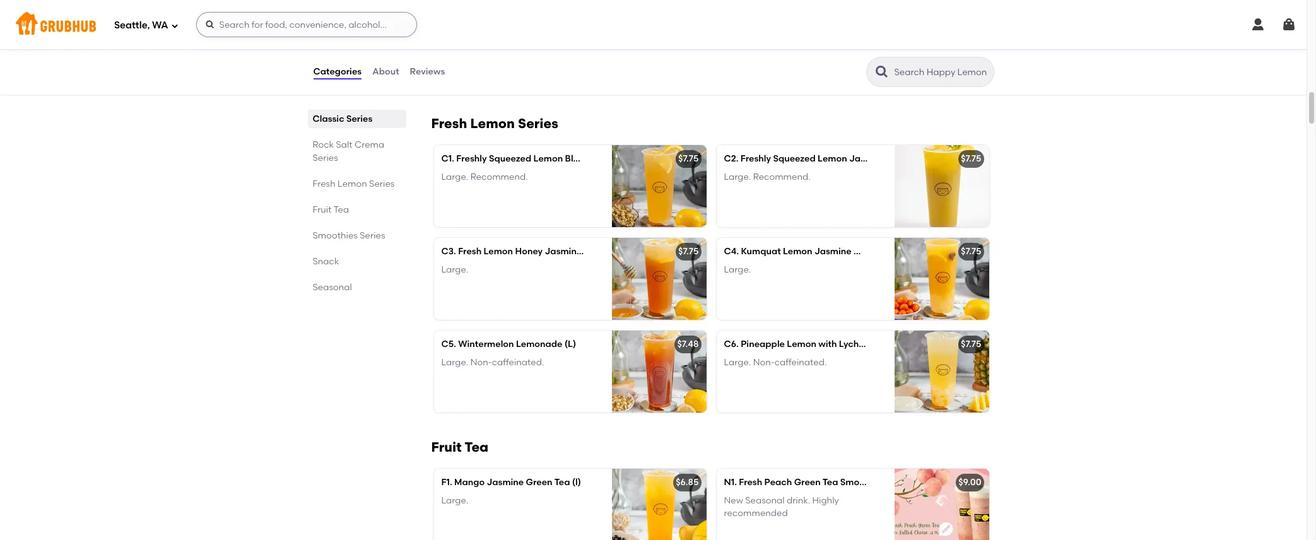 Task type: vqa. For each thing, say whether or not it's contained in the screenshot.
Sweets tab
no



Task type: locate. For each thing, give the bounding box(es) containing it.
fresh lemon series up the "fruit tea" tab
[[313, 179, 395, 189]]

series inside smoothies series tab
[[360, 230, 385, 241]]

large. recommend. down c1.
[[442, 171, 528, 182]]

1 non- from the left
[[471, 357, 492, 368]]

0 horizontal spatial recommend.
[[471, 171, 528, 182]]

1 vertical spatial seasonal
[[746, 495, 785, 506]]

0 horizontal spatial caffeinated.
[[492, 357, 544, 368]]

jasmine
[[850, 154, 887, 164], [545, 246, 582, 257], [815, 246, 852, 257], [487, 477, 524, 488]]

2 recommend. from the left
[[753, 171, 811, 182]]

wa
[[152, 19, 168, 31]]

1 horizontal spatial large. recommend.
[[724, 171, 811, 182]]

freshly for c2.
[[741, 154, 771, 164]]

categories
[[313, 66, 362, 77]]

1 horizontal spatial fruit
[[431, 439, 462, 455]]

1 horizontal spatial non-
[[753, 357, 775, 368]]

1 recommend. from the left
[[471, 171, 528, 182]]

fresh down rock
[[313, 179, 336, 189]]

series down the "fruit tea" tab
[[360, 230, 385, 241]]

lemonade
[[516, 339, 563, 350]]

caffeinated. down c6. pineapple lemon with lychee jelly (l)
[[775, 357, 827, 368]]

fruit up smoothies
[[313, 205, 332, 215]]

lemon inside tab
[[338, 179, 367, 189]]

fresh
[[431, 116, 467, 131], [313, 179, 336, 189], [458, 246, 482, 257], [739, 477, 763, 488]]

0 vertical spatial (l)
[[894, 339, 903, 350]]

classic series
[[313, 114, 373, 124]]

tea
[[592, 154, 607, 164], [917, 154, 933, 164], [334, 205, 349, 215], [613, 246, 628, 257], [882, 246, 898, 257], [465, 439, 489, 455], [555, 477, 570, 488], [823, 477, 839, 488]]

seattle, wa
[[114, 19, 168, 31]]

2 freshly from the left
[[741, 154, 771, 164]]

0 horizontal spatial seasonal
[[313, 282, 352, 293]]

wintermelon
[[458, 339, 514, 350]]

lemon
[[470, 116, 515, 131], [534, 154, 563, 164], [818, 154, 847, 164], [338, 179, 367, 189], [484, 246, 513, 257], [783, 246, 813, 257], [787, 339, 817, 350]]

crema left $9.00
[[928, 477, 958, 488]]

fresh lemon series tab
[[313, 177, 401, 191]]

large. up reviews
[[442, 34, 469, 45]]

recommend.
[[471, 171, 528, 182], [753, 171, 811, 182]]

fruit tea inside the "fruit tea" tab
[[313, 205, 349, 215]]

fresh lemon series up c1. freshly squeezed lemon black tea (l)
[[431, 116, 559, 131]]

svg image
[[1282, 17, 1297, 32]]

series up c1. freshly squeezed lemon black tea (l)
[[518, 116, 559, 131]]

(l)
[[894, 339, 903, 350], [572, 477, 581, 488]]

seasonal down snack on the top of page
[[313, 282, 352, 293]]

large.
[[442, 34, 469, 45], [442, 171, 469, 182], [724, 171, 751, 182], [442, 264, 469, 275], [724, 264, 751, 275], [442, 357, 469, 368], [724, 357, 751, 368], [442, 495, 469, 506]]

freshly right c1.
[[457, 154, 487, 164]]

peach
[[765, 477, 792, 488]]

rock salt crema series
[[313, 139, 385, 163]]

c2. freshly squeezed lemon jasmine green tea (l) image
[[895, 145, 989, 227]]

series down rock
[[313, 153, 338, 163]]

1 horizontal spatial crema
[[928, 477, 958, 488]]

large. down f1.
[[442, 495, 469, 506]]

0 horizontal spatial fresh lemon series
[[313, 179, 395, 189]]

2 horizontal spatial svg image
[[1251, 17, 1266, 32]]

1 large. non-caffeinated. from the left
[[442, 357, 544, 368]]

tea inside tab
[[334, 205, 349, 215]]

series
[[346, 114, 373, 124], [518, 116, 559, 131], [313, 153, 338, 163], [369, 179, 395, 189], [360, 230, 385, 241]]

1 vertical spatial fruit tea
[[431, 439, 489, 455]]

large. button
[[434, 8, 707, 90]]

0 horizontal spatial squeezed
[[489, 154, 532, 164]]

1 vertical spatial fresh lemon series
[[313, 179, 395, 189]]

0 vertical spatial crema
[[355, 139, 385, 150]]

1 vertical spatial crema
[[928, 477, 958, 488]]

series inside rock salt crema series
[[313, 153, 338, 163]]

n1. fresh peach green tea smoothie w/ salted crema image
[[895, 469, 989, 540]]

$7.75 for c6. pineapple lemon with lychee jelly (l)
[[961, 339, 982, 350]]

recommended
[[724, 508, 788, 519]]

1 horizontal spatial large. non-caffeinated.
[[724, 357, 827, 368]]

large. down c2.
[[724, 171, 751, 182]]

$7.48
[[678, 339, 699, 350]]

c2. freshly squeezed lemon jasmine green tea (l)
[[724, 154, 947, 164]]

about
[[373, 66, 399, 77]]

non-
[[471, 357, 492, 368], [753, 357, 775, 368]]

fresh inside tab
[[313, 179, 336, 189]]

c5. wintermelon lemonade (l)
[[442, 339, 576, 350]]

1 horizontal spatial squeezed
[[773, 154, 816, 164]]

series up the salt
[[346, 114, 373, 124]]

fruit
[[313, 205, 332, 215], [431, 439, 462, 455]]

series inside classic series tab
[[346, 114, 373, 124]]

2 caffeinated. from the left
[[775, 357, 827, 368]]

smoothie
[[841, 477, 882, 488]]

new
[[724, 495, 743, 506]]

large. recommend. down c2.
[[724, 171, 811, 182]]

2 large. recommend. from the left
[[724, 171, 811, 182]]

mango
[[454, 477, 485, 488]]

2 non- from the left
[[753, 357, 775, 368]]

0 horizontal spatial freshly
[[457, 154, 487, 164]]

0 horizontal spatial large. recommend.
[[442, 171, 528, 182]]

fruit tea up smoothies
[[313, 205, 349, 215]]

0 vertical spatial fresh lemon series
[[431, 116, 559, 131]]

1 caffeinated. from the left
[[492, 357, 544, 368]]

$7.75
[[679, 154, 699, 164], [961, 154, 982, 164], [679, 246, 699, 257], [961, 246, 982, 257], [961, 339, 982, 350]]

fruit tea
[[313, 205, 349, 215], [431, 439, 489, 455]]

salted
[[898, 477, 926, 488]]

c5.
[[442, 339, 456, 350]]

large. recommend.
[[442, 171, 528, 182], [724, 171, 811, 182]]

seasonal up recommended
[[746, 495, 785, 506]]

1 vertical spatial (l)
[[572, 477, 581, 488]]

new seasonal drink. highly recommended
[[724, 495, 839, 519]]

c4.
[[724, 246, 739, 257]]

green
[[889, 154, 915, 164], [584, 246, 611, 257], [854, 246, 881, 257], [526, 477, 553, 488], [794, 477, 821, 488]]

snack
[[313, 256, 339, 267]]

1 freshly from the left
[[457, 154, 487, 164]]

fresh right c3.
[[458, 246, 482, 257]]

svg image
[[1251, 17, 1266, 32], [205, 20, 215, 30], [171, 22, 178, 29]]

crema
[[355, 139, 385, 150], [928, 477, 958, 488]]

freshly right c2.
[[741, 154, 771, 164]]

classic series tab
[[313, 112, 401, 126]]

c1.
[[442, 154, 454, 164]]

recommend. down c1. freshly squeezed lemon black tea (l)
[[471, 171, 528, 182]]

smoothies
[[313, 230, 358, 241]]

fresh right "n1."
[[739, 477, 763, 488]]

1 horizontal spatial (l)
[[894, 339, 903, 350]]

classic
[[313, 114, 344, 124]]

0 horizontal spatial crema
[[355, 139, 385, 150]]

search icon image
[[874, 64, 890, 80]]

seasonal
[[313, 282, 352, 293], [746, 495, 785, 506]]

large. non-caffeinated. down wintermelon
[[442, 357, 544, 368]]

0 vertical spatial fruit tea
[[313, 205, 349, 215]]

0 vertical spatial fruit
[[313, 205, 332, 215]]

caffeinated.
[[492, 357, 544, 368], [775, 357, 827, 368]]

fresh lemon series
[[431, 116, 559, 131], [313, 179, 395, 189]]

2 squeezed from the left
[[773, 154, 816, 164]]

1 horizontal spatial seasonal
[[746, 495, 785, 506]]

fruit tea tab
[[313, 203, 401, 216]]

squeezed
[[489, 154, 532, 164], [773, 154, 816, 164]]

fruit tea up mango
[[431, 439, 489, 455]]

0 horizontal spatial large. non-caffeinated.
[[442, 357, 544, 368]]

c1. freshly squeezed lemon black tea (l)
[[442, 154, 621, 164]]

fruit up f1.
[[431, 439, 462, 455]]

0 horizontal spatial fruit tea
[[313, 205, 349, 215]]

f1.
[[442, 477, 452, 488]]

c1. freshly squeezed lemon black tea (l) image
[[612, 145, 707, 227]]

series up the "fruit tea" tab
[[369, 179, 395, 189]]

freshly
[[457, 154, 487, 164], [741, 154, 771, 164]]

non- down pineapple
[[753, 357, 775, 368]]

rock
[[313, 139, 334, 150]]

$6.85
[[676, 477, 699, 488]]

0 horizontal spatial non-
[[471, 357, 492, 368]]

0 vertical spatial seasonal
[[313, 282, 352, 293]]

$7.75 for c1. freshly squeezed lemon black tea (l)
[[679, 154, 699, 164]]

1 horizontal spatial freshly
[[741, 154, 771, 164]]

large. down c4.
[[724, 264, 751, 275]]

black
[[565, 154, 590, 164]]

1 horizontal spatial caffeinated.
[[775, 357, 827, 368]]

large. down c6. at the right of the page
[[724, 357, 751, 368]]

non- down wintermelon
[[471, 357, 492, 368]]

large. recommend. for c1.
[[442, 171, 528, 182]]

$7.75 for c4. kumquat lemon jasmine green tea (l)
[[961, 246, 982, 257]]

1 squeezed from the left
[[489, 154, 532, 164]]

rock salt crema series tab
[[313, 138, 401, 165]]

caffeinated. down c5. wintermelon lemonade (l)
[[492, 357, 544, 368]]

series inside the fresh lemon series tab
[[369, 179, 395, 189]]

(l)
[[609, 154, 621, 164], [935, 154, 947, 164], [630, 246, 642, 257], [900, 246, 912, 257], [565, 339, 576, 350]]

1 horizontal spatial fruit tea
[[431, 439, 489, 455]]

1 large. recommend. from the left
[[442, 171, 528, 182]]

pineapple
[[741, 339, 785, 350]]

recommend. down c2. freshly squeezed lemon jasmine green tea (l)
[[753, 171, 811, 182]]

large. non-caffeinated. down pineapple
[[724, 357, 827, 368]]

2 large. non-caffeinated. from the left
[[724, 357, 827, 368]]

Search Happy Lemon search field
[[893, 66, 990, 78]]

crema right the salt
[[355, 139, 385, 150]]

0 horizontal spatial fruit
[[313, 205, 332, 215]]

large. non-caffeinated.
[[442, 357, 544, 368], [724, 357, 827, 368]]

$7.75 for c3. fresh lemon honey jasmine green tea (l)
[[679, 246, 699, 257]]

honey
[[515, 246, 543, 257]]

1 vertical spatial fruit
[[431, 439, 462, 455]]

1 horizontal spatial recommend.
[[753, 171, 811, 182]]



Task type: describe. For each thing, give the bounding box(es) containing it.
large. down "c5."
[[442, 357, 469, 368]]

non- for wintermelon
[[471, 357, 492, 368]]

c6.
[[724, 339, 739, 350]]

large. inside button
[[442, 34, 469, 45]]

f1. mango jasmine green tea (l) image
[[612, 469, 707, 540]]

fruit inside tab
[[313, 205, 332, 215]]

snack tab
[[313, 255, 401, 268]]

f1. mango jasmine green tea (l)
[[442, 477, 581, 488]]

w/
[[884, 477, 896, 488]]

recommend. for c1.
[[471, 171, 528, 182]]

jelly
[[872, 339, 892, 350]]

1 horizontal spatial fresh lemon series
[[431, 116, 559, 131]]

reviews button
[[409, 49, 446, 95]]

b8. matcha latte with rock salt crema (l) image
[[612, 8, 707, 90]]

c5. wintermelon lemonade (l) image
[[612, 331, 707, 413]]

n1.
[[724, 477, 737, 488]]

seattle,
[[114, 19, 150, 31]]

$9.00
[[959, 477, 982, 488]]

seasonal tab
[[313, 281, 401, 294]]

large. down c1.
[[442, 171, 469, 182]]

recommend. for c2.
[[753, 171, 811, 182]]

crema inside rock salt crema series
[[355, 139, 385, 150]]

c3.
[[442, 246, 456, 257]]

lychee
[[839, 339, 870, 350]]

large. non-caffeinated. for wintermelon
[[442, 357, 544, 368]]

Search for food, convenience, alcohol... search field
[[196, 12, 417, 37]]

large. recommend. for c2.
[[724, 171, 811, 182]]

c3. fresh lemon honey jasmine green tea (l)
[[442, 246, 642, 257]]

1 horizontal spatial svg image
[[205, 20, 215, 30]]

drink.
[[787, 495, 811, 506]]

squeezed for black
[[489, 154, 532, 164]]

about button
[[372, 49, 400, 95]]

highly
[[813, 495, 839, 506]]

c4. kumquat lemon jasmine green tea (l)
[[724, 246, 912, 257]]

squeezed for jasmine
[[773, 154, 816, 164]]

$7.75 for c2. freshly squeezed lemon jasmine green tea (l)
[[961, 154, 982, 164]]

salt
[[336, 139, 353, 150]]

0 horizontal spatial (l)
[[572, 477, 581, 488]]

c3. fresh lemon honey jasmine green tea (l) image
[[612, 238, 707, 320]]

with
[[819, 339, 837, 350]]

0 horizontal spatial svg image
[[171, 22, 178, 29]]

large. down c3.
[[442, 264, 469, 275]]

seasonal inside tab
[[313, 282, 352, 293]]

fresh lemon series inside tab
[[313, 179, 395, 189]]

fresh up c1.
[[431, 116, 467, 131]]

non- for pineapple
[[753, 357, 775, 368]]

c6. pineapple lemon with lychee jelly (l)
[[724, 339, 903, 350]]

seasonal inside new seasonal drink. highly recommended
[[746, 495, 785, 506]]

caffeinated. for lemon
[[775, 357, 827, 368]]

n1. fresh peach green tea smoothie w/ salted crema
[[724, 477, 958, 488]]

smoothies series tab
[[313, 229, 401, 242]]

large. non-caffeinated. for pineapple
[[724, 357, 827, 368]]

c6. pineapple lemon with lychee jelly (l) image
[[895, 331, 989, 413]]

smoothies series
[[313, 230, 385, 241]]

main navigation navigation
[[0, 0, 1307, 49]]

categories button
[[313, 49, 362, 95]]

kumquat
[[741, 246, 781, 257]]

caffeinated. for lemonade
[[492, 357, 544, 368]]

reviews
[[410, 66, 445, 77]]

c2.
[[724, 154, 739, 164]]

c4. kumquat lemon jasmine green tea (l) image
[[895, 238, 989, 320]]

freshly for c1.
[[457, 154, 487, 164]]



